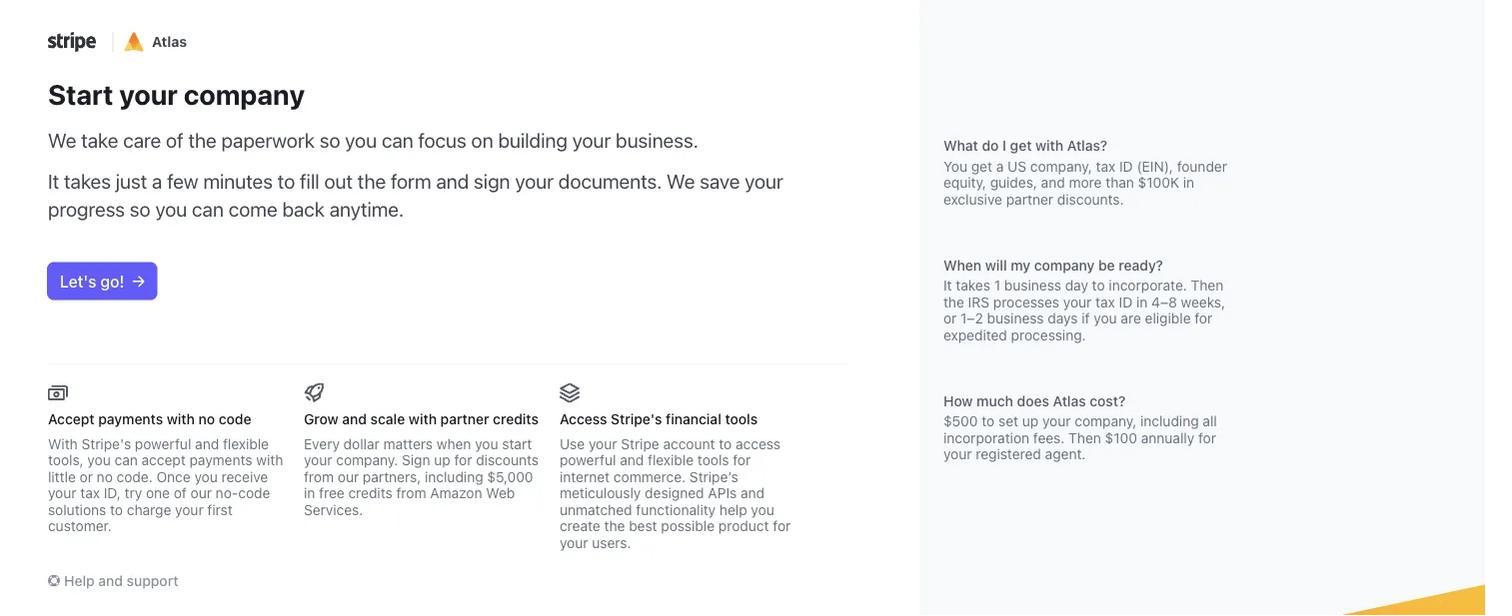 Task type: locate. For each thing, give the bounding box(es) containing it.
your right save
[[745, 169, 783, 193]]

flexible inside accept payments with no code with stripe's powerful and flexible tools, you can accept payments with little or no code. once you receive your tax id, try one of our no-code solutions to charge your first customer.
[[223, 436, 269, 452]]

payments up 'no-' on the left bottom
[[189, 452, 252, 469]]

to left set
[[982, 413, 995, 430]]

1 vertical spatial of
[[174, 485, 187, 502]]

up down does
[[1022, 413, 1039, 430]]

you right if
[[1094, 310, 1117, 327]]

0 vertical spatial can
[[382, 128, 413, 151]]

including down when
[[425, 469, 483, 485]]

tools up access
[[725, 411, 758, 428]]

annually
[[1141, 430, 1194, 446]]

1 horizontal spatial we
[[667, 169, 695, 193]]

0 horizontal spatial stripe's
[[81, 436, 131, 452]]

0 vertical spatial payments
[[98, 411, 163, 428]]

2 vertical spatial can
[[114, 452, 138, 469]]

my
[[1011, 257, 1031, 273]]

1 vertical spatial then
[[1069, 430, 1101, 446]]

0 horizontal spatial takes
[[64, 169, 111, 193]]

for up amazon
[[454, 452, 472, 469]]

1 vertical spatial can
[[192, 197, 224, 221]]

tax down atlas?
[[1096, 158, 1116, 174]]

how much does atlas cost? $500 to set up your company, including all incorporation fees. then $100 annually for your registered agent.
[[943, 393, 1217, 463]]

designed
[[645, 485, 704, 502]]

1 horizontal spatial then
[[1191, 277, 1224, 294]]

powerful up once
[[135, 436, 191, 452]]

first
[[207, 502, 233, 518]]

0 horizontal spatial a
[[152, 169, 162, 193]]

1 horizontal spatial or
[[943, 310, 957, 327]]

you right once
[[194, 469, 218, 485]]

our down dollar
[[338, 469, 359, 485]]

stripe image
[[48, 32, 96, 52]]

for inside when will my company be ready? it takes 1 business day to incorporate. then the irs processes your tax id in 4–8 weeks, or 1–2 business days if you are eligible for expedited processing.
[[1195, 310, 1213, 327]]

minutes
[[203, 169, 273, 193]]

users.
[[592, 535, 631, 551]]

0 horizontal spatial then
[[1069, 430, 1101, 446]]

credits
[[493, 411, 539, 428], [348, 485, 393, 502]]

0 vertical spatial get
[[1010, 137, 1032, 154]]

get
[[1010, 137, 1032, 154], [971, 158, 992, 174]]

$100k
[[1138, 174, 1179, 191]]

0 horizontal spatial company
[[184, 77, 305, 110]]

in
[[1183, 174, 1195, 191], [1136, 294, 1148, 310], [304, 485, 315, 502]]

a left us
[[996, 158, 1004, 174]]

partner up when
[[440, 411, 489, 428]]

tools up apis
[[697, 452, 729, 469]]

from down sign
[[396, 485, 426, 502]]

0 vertical spatial including
[[1140, 413, 1199, 430]]

much
[[977, 393, 1013, 409]]

1 horizontal spatial no
[[198, 411, 215, 428]]

0 vertical spatial business
[[1004, 277, 1061, 294]]

0 horizontal spatial our
[[190, 485, 212, 502]]

you
[[943, 158, 967, 174]]

i
[[1003, 137, 1006, 154]]

1 vertical spatial company
[[1034, 257, 1095, 273]]

guides,
[[990, 174, 1037, 191]]

1 vertical spatial tax
[[1095, 294, 1115, 310]]

then right 4–8
[[1191, 277, 1224, 294]]

1 vertical spatial payments
[[189, 452, 252, 469]]

then
[[1191, 277, 1224, 294], [1069, 430, 1101, 446]]

account
[[663, 436, 715, 452]]

1 horizontal spatial it
[[943, 277, 952, 294]]

2 vertical spatial tax
[[80, 485, 100, 502]]

you inside grow and scale with partner credits every dollar matters when you start your company. sign up for discounts from our partners, including $5,000 in free credits from amazon web services.
[[475, 436, 498, 452]]

so up the out
[[319, 128, 340, 151]]

0 horizontal spatial up
[[434, 452, 450, 469]]

with up matters
[[409, 411, 437, 428]]

atlas?
[[1067, 137, 1108, 154]]

the up few
[[188, 128, 217, 151]]

id inside the what do i get with atlas? you get a us company, tax id (ein), founder equity, guides, and more than $100k in exclusive partner discounts.
[[1119, 158, 1133, 174]]

the
[[188, 128, 217, 151], [358, 169, 386, 193], [943, 294, 964, 310], [604, 518, 625, 535]]

tools
[[725, 411, 758, 428], [697, 452, 729, 469]]

free
[[319, 485, 344, 502]]

flexible up receive
[[223, 436, 269, 452]]

flexible up designed
[[648, 452, 694, 469]]

0 vertical spatial we
[[48, 128, 76, 151]]

1 horizontal spatial our
[[338, 469, 359, 485]]

0 horizontal spatial atlas
[[152, 33, 187, 50]]

0 horizontal spatial in
[[304, 485, 315, 502]]

0 horizontal spatial we
[[48, 128, 76, 151]]

your down tools,
[[48, 485, 76, 502]]

1 vertical spatial so
[[130, 197, 151, 221]]

0 horizontal spatial including
[[425, 469, 483, 485]]

up right sign
[[434, 452, 450, 469]]

1 vertical spatial or
[[80, 469, 93, 485]]

can
[[382, 128, 413, 151], [192, 197, 224, 221], [114, 452, 138, 469]]

no-
[[216, 485, 238, 502]]

tax inside when will my company be ready? it takes 1 business day to incorporate. then the irs processes your tax id in 4–8 weeks, or 1–2 business days if you are eligible for expedited processing.
[[1095, 294, 1115, 310]]

stripe
[[621, 436, 659, 452]]

and inside it takes just a few minutes to fill out the form and sign your documents. we save your progress so you can come back anytime.
[[436, 169, 469, 193]]

can up form
[[382, 128, 413, 151]]

matters
[[383, 436, 433, 452]]

we
[[48, 128, 76, 151], [667, 169, 695, 193]]

partner inside the what do i get with atlas? you get a us company, tax id (ein), founder equity, guides, and more than $100k in exclusive partner discounts.
[[1006, 191, 1053, 207]]

one
[[146, 485, 170, 502]]

up inside grow and scale with partner credits every dollar matters when you start your company. sign up for discounts from our partners, including $5,000 in free credits from amazon web services.
[[434, 452, 450, 469]]

$5,000
[[487, 469, 533, 485]]

including left all
[[1140, 413, 1199, 430]]

stripe's inside "access stripe's financial tools use your stripe account to access powerful and flexible tools for internet commerce. stripe's meticulously designed apis and unmatched functionality help you create the best possible product for your users."
[[611, 411, 662, 428]]

1 horizontal spatial in
[[1136, 294, 1148, 310]]

1 horizontal spatial company
[[1034, 257, 1095, 273]]

your inside when will my company be ready? it takes 1 business day to incorporate. then the irs processes your tax id in 4–8 weeks, or 1–2 business days if you are eligible for expedited processing.
[[1063, 294, 1092, 310]]

to inside "access stripe's financial tools use your stripe account to access powerful and flexible tools for internet commerce. stripe's meticulously designed apis and unmatched functionality help you create the best possible product for your users."
[[719, 436, 732, 452]]

business down my
[[1004, 277, 1061, 294]]

and up meticulously
[[620, 452, 644, 469]]

company
[[184, 77, 305, 110], [1034, 257, 1095, 273]]

0 vertical spatial atlas
[[152, 33, 187, 50]]

equity,
[[943, 174, 986, 191]]

company up paperwork at the top of page
[[184, 77, 305, 110]]

0 vertical spatial stripe's
[[611, 411, 662, 428]]

0 horizontal spatial payments
[[98, 411, 163, 428]]

with left every
[[256, 452, 283, 469]]

0 vertical spatial of
[[166, 128, 184, 151]]

1 vertical spatial takes
[[956, 277, 990, 294]]

help
[[64, 573, 95, 589]]

0 vertical spatial tax
[[1096, 158, 1116, 174]]

you right tools,
[[87, 452, 111, 469]]

1 vertical spatial including
[[425, 469, 483, 485]]

documents.
[[558, 169, 662, 193]]

your up the care
[[119, 77, 178, 110]]

so down just
[[130, 197, 151, 221]]

you inside "access stripe's financial tools use your stripe account to access powerful and flexible tools for internet commerce. stripe's meticulously designed apis and unmatched functionality help you create the best possible product for your users."
[[751, 502, 774, 518]]

including inside grow and scale with partner credits every dollar matters when you start your company. sign up for discounts from our partners, including $5,000 in free credits from amazon web services.
[[425, 469, 483, 485]]

the left best
[[604, 518, 625, 535]]

tax
[[1096, 158, 1116, 174], [1095, 294, 1115, 310], [80, 485, 100, 502]]

can up try
[[114, 452, 138, 469]]

id
[[1119, 158, 1133, 174], [1119, 294, 1133, 310]]

0 vertical spatial credits
[[493, 411, 539, 428]]

0 vertical spatial id
[[1119, 158, 1133, 174]]

we left save
[[667, 169, 695, 193]]

our inside grow and scale with partner credits every dollar matters when you start your company. sign up for discounts from our partners, including $5,000 in free credits from amazon web services.
[[338, 469, 359, 485]]

discounts.
[[1057, 191, 1124, 207]]

0 horizontal spatial powerful
[[135, 436, 191, 452]]

charge
[[127, 502, 171, 518]]

to left fill
[[278, 169, 295, 193]]

to inside how much does atlas cost? $500 to set up your company, including all incorporation fees. then $100 annually for your registered agent.
[[982, 413, 995, 430]]

your up processing.
[[1063, 294, 1092, 310]]

and up dollar
[[342, 411, 367, 428]]

and
[[436, 169, 469, 193], [1041, 174, 1065, 191], [342, 411, 367, 428], [195, 436, 219, 452], [620, 452, 644, 469], [741, 485, 765, 502], [98, 573, 123, 589]]

with
[[1035, 137, 1064, 154], [167, 411, 195, 428], [409, 411, 437, 428], [256, 452, 283, 469]]

then right fees.
[[1069, 430, 1101, 446]]

0 vertical spatial in
[[1183, 174, 1195, 191]]

id left 4–8
[[1119, 294, 1133, 310]]

1 vertical spatial up
[[434, 452, 450, 469]]

1 horizontal spatial payments
[[189, 452, 252, 469]]

you right help
[[751, 502, 774, 518]]

1 horizontal spatial up
[[1022, 413, 1039, 430]]

1 horizontal spatial including
[[1140, 413, 1199, 430]]

0 vertical spatial then
[[1191, 277, 1224, 294]]

back
[[282, 197, 325, 221]]

for right eligible
[[1195, 310, 1213, 327]]

credits up start
[[493, 411, 539, 428]]

id left "(ein),"
[[1119, 158, 1133, 174]]

company, down atlas?
[[1030, 158, 1092, 174]]

powerful inside "access stripe's financial tools use your stripe account to access powerful and flexible tools for internet commerce. stripe's meticulously designed apis and unmatched functionality help you create the best possible product for your users."
[[560, 452, 616, 469]]

1 horizontal spatial a
[[996, 158, 1004, 174]]

0 vertical spatial no
[[198, 411, 215, 428]]

you left start
[[475, 436, 498, 452]]

atlas inside how much does atlas cost? $500 to set up your company, including all incorporation fees. then $100 annually for your registered agent.
[[1053, 393, 1086, 409]]

the inside "access stripe's financial tools use your stripe account to access powerful and flexible tools for internet commerce. stripe's meticulously designed apis and unmatched functionality help you create the best possible product for your users."
[[604, 518, 625, 535]]

to right the day
[[1092, 277, 1105, 294]]

1 horizontal spatial can
[[192, 197, 224, 221]]

0 horizontal spatial or
[[80, 469, 93, 485]]

of right one
[[174, 485, 187, 502]]

0 vertical spatial it
[[48, 169, 59, 193]]

business down 1
[[987, 310, 1044, 327]]

and right accept
[[195, 436, 219, 452]]

take
[[81, 128, 118, 151]]

and inside the what do i get with atlas? you get a us company, tax id (ein), founder equity, guides, and more than $100k in exclusive partner discounts.
[[1041, 174, 1065, 191]]

1 horizontal spatial flexible
[[648, 452, 694, 469]]

to inside when will my company be ready? it takes 1 business day to incorporate. then the irs processes your tax id in 4–8 weeks, or 1–2 business days if you are eligible for expedited processing.
[[1092, 277, 1105, 294]]

stripe's up stripe
[[611, 411, 662, 428]]

of right the care
[[166, 128, 184, 151]]

little
[[48, 469, 76, 485]]

apis
[[708, 485, 737, 502]]

for
[[1195, 310, 1213, 327], [1198, 430, 1216, 446], [454, 452, 472, 469], [733, 452, 751, 469], [773, 518, 791, 535]]

it inside it takes just a few minutes to fill out the form and sign your documents. we save your progress so you can come back anytime.
[[48, 169, 59, 193]]

we inside it takes just a few minutes to fill out the form and sign your documents. we save your progress so you can come back anytime.
[[667, 169, 695, 193]]

1 horizontal spatial powerful
[[560, 452, 616, 469]]

can inside accept payments with no code with stripe's powerful and flexible tools, you can accept payments with little or no code. once you receive your tax id, try one of our no-code solutions to charge your first customer.
[[114, 452, 138, 469]]

irs
[[968, 294, 989, 310]]

1 vertical spatial in
[[1136, 294, 1148, 310]]

takes up progress
[[64, 169, 111, 193]]

including
[[1140, 413, 1199, 430], [425, 469, 483, 485]]

4–8
[[1151, 294, 1177, 310]]

help
[[720, 502, 747, 518]]

let's
[[60, 272, 96, 291]]

you down few
[[155, 197, 187, 221]]

0 horizontal spatial get
[[971, 158, 992, 174]]

you
[[345, 128, 377, 151], [155, 197, 187, 221], [1094, 310, 1117, 327], [475, 436, 498, 452], [87, 452, 111, 469], [194, 469, 218, 485], [751, 502, 774, 518]]

powerful inside accept payments with no code with stripe's powerful and flexible tools, you can accept payments with little or no code. once you receive your tax id, try one of our no-code solutions to charge your first customer.
[[135, 436, 191, 452]]

1 horizontal spatial credits
[[493, 411, 539, 428]]

1 horizontal spatial partner
[[1006, 191, 1053, 207]]

1 vertical spatial credits
[[348, 485, 393, 502]]

solutions
[[48, 502, 106, 518]]

stripe's
[[690, 469, 738, 485]]

stripe's down accept
[[81, 436, 131, 452]]

code
[[219, 411, 251, 428], [238, 485, 270, 502]]

1 vertical spatial code
[[238, 485, 270, 502]]

of
[[166, 128, 184, 151], [174, 485, 187, 502]]

can inside it takes just a few minutes to fill out the form and sign your documents. we save your progress so you can come back anytime.
[[192, 197, 224, 221]]

1 vertical spatial stripe's
[[81, 436, 131, 452]]

it takes just a few minutes to fill out the form and sign your documents. we save your progress so you can come back anytime.
[[48, 169, 783, 221]]

or inside when will my company be ready? it takes 1 business day to incorporate. then the irs processes your tax id in 4–8 weeks, or 1–2 business days if you are eligible for expedited processing.
[[943, 310, 957, 327]]

0 horizontal spatial from
[[304, 469, 334, 485]]

0 horizontal spatial it
[[48, 169, 59, 193]]

sign
[[474, 169, 510, 193]]

start
[[502, 436, 532, 452]]

it up progress
[[48, 169, 59, 193]]

form
[[391, 169, 431, 193]]

in left 4–8
[[1136, 294, 1148, 310]]

tax inside the what do i get with atlas? you get a us company, tax id (ein), founder equity, guides, and more than $100k in exclusive partner discounts.
[[1096, 158, 1116, 174]]

payments up accept
[[98, 411, 163, 428]]

0 horizontal spatial no
[[97, 469, 113, 485]]

or right little
[[80, 469, 93, 485]]

we left the "take"
[[48, 128, 76, 151]]

company,
[[1030, 158, 1092, 174], [1075, 413, 1137, 430]]

0 vertical spatial tools
[[725, 411, 758, 428]]

amazon
[[430, 485, 482, 502]]

0 vertical spatial up
[[1022, 413, 1039, 430]]

0 horizontal spatial can
[[114, 452, 138, 469]]

partner down us
[[1006, 191, 1053, 207]]

in left free
[[304, 485, 315, 502]]

including inside how much does atlas cost? $500 to set up your company, including all incorporation fees. then $100 annually for your registered agent.
[[1140, 413, 1199, 430]]

the up anytime.
[[358, 169, 386, 193]]

to inside it takes just a few minutes to fill out the form and sign your documents. we save your progress so you can come back anytime.
[[278, 169, 295, 193]]

0 vertical spatial or
[[943, 310, 957, 327]]

for right product
[[773, 518, 791, 535]]

1 horizontal spatial atlas
[[1053, 393, 1086, 409]]

try
[[124, 485, 142, 502]]

code up receive
[[219, 411, 251, 428]]

0 vertical spatial partner
[[1006, 191, 1053, 207]]

days
[[1048, 310, 1078, 327]]

stripe's
[[611, 411, 662, 428], [81, 436, 131, 452]]

1–2
[[961, 310, 983, 327]]

and left sign
[[436, 169, 469, 193]]

1
[[994, 277, 1001, 294]]

0 horizontal spatial credits
[[348, 485, 393, 502]]

2 horizontal spatial can
[[382, 128, 413, 151]]

the left irs at right
[[943, 294, 964, 310]]

for inside grow and scale with partner credits every dollar matters when you start your company. sign up for discounts from our partners, including $5,000 in free credits from amazon web services.
[[454, 452, 472, 469]]

and inside grow and scale with partner credits every dollar matters when you start your company. sign up for discounts from our partners, including $5,000 in free credits from amazon web services.
[[342, 411, 367, 428]]

it
[[48, 169, 59, 193], [943, 277, 952, 294]]

tax left id, in the left bottom of the page
[[80, 485, 100, 502]]

atlas right does
[[1053, 393, 1086, 409]]

a left few
[[152, 169, 162, 193]]

1 vertical spatial partner
[[440, 411, 489, 428]]

1 vertical spatial company,
[[1075, 413, 1137, 430]]

tools,
[[48, 452, 84, 469]]

1 horizontal spatial takes
[[956, 277, 990, 294]]

company up the day
[[1034, 257, 1095, 273]]

from down every
[[304, 469, 334, 485]]

your up documents.
[[572, 128, 611, 151]]

fill
[[300, 169, 319, 193]]

the inside it takes just a few minutes to fill out the form and sign your documents. we save your progress so you can come back anytime.
[[358, 169, 386, 193]]

and inside accept payments with no code with stripe's powerful and flexible tools, you can accept payments with little or no code. once you receive your tax id, try one of our no-code solutions to charge your first customer.
[[195, 436, 219, 452]]

start
[[48, 77, 113, 110]]

does
[[1017, 393, 1049, 409]]

get right "i"
[[1010, 137, 1032, 154]]

the inside when will my company be ready? it takes 1 business day to incorporate. then the irs processes your tax id in 4–8 weeks, or 1–2 business days if you are eligible for expedited processing.
[[943, 294, 964, 310]]

company, inside how much does atlas cost? $500 to set up your company, including all incorporation fees. then $100 annually for your registered agent.
[[1075, 413, 1137, 430]]

0 vertical spatial company,
[[1030, 158, 1092, 174]]

company inside when will my company be ready? it takes 1 business day to incorporate. then the irs processes your tax id in 4–8 weeks, or 1–2 business days if you are eligible for expedited processing.
[[1034, 257, 1095, 273]]

your down $500
[[943, 446, 972, 463]]

2 vertical spatial in
[[304, 485, 315, 502]]

registered
[[976, 446, 1041, 463]]

your left first in the bottom left of the page
[[175, 502, 204, 518]]

0 horizontal spatial flexible
[[223, 436, 269, 452]]

and left more
[[1041, 174, 1065, 191]]

0 vertical spatial so
[[319, 128, 340, 151]]

it inside when will my company be ready? it takes 1 business day to incorporate. then the irs processes your tax id in 4–8 weeks, or 1–2 business days if you are eligible for expedited processing.
[[943, 277, 952, 294]]

you up the out
[[345, 128, 377, 151]]

powerful
[[135, 436, 191, 452], [560, 452, 616, 469]]

accept payments with no code with stripe's powerful and flexible tools, you can accept payments with little or no code. once you receive your tax id, try one of our no-code solutions to charge your first customer.
[[48, 411, 283, 535]]

partner inside grow and scale with partner credits every dollar matters when you start your company. sign up for discounts from our partners, including $5,000 in free credits from amazon web services.
[[440, 411, 489, 428]]

0 horizontal spatial partner
[[440, 411, 489, 428]]

code right first in the bottom left of the page
[[238, 485, 270, 502]]

processes
[[993, 294, 1059, 310]]

to
[[278, 169, 295, 193], [1092, 277, 1105, 294], [982, 413, 995, 430], [719, 436, 732, 452], [110, 502, 123, 518]]

to left access
[[719, 436, 732, 452]]

payments
[[98, 411, 163, 428], [189, 452, 252, 469]]

1 vertical spatial it
[[943, 277, 952, 294]]

your up free
[[304, 452, 332, 469]]

it down 'when'
[[943, 277, 952, 294]]

atlas up start your company
[[152, 33, 187, 50]]

0 horizontal spatial so
[[130, 197, 151, 221]]

powerful up meticulously
[[560, 452, 616, 469]]

0 vertical spatial takes
[[64, 169, 111, 193]]

1 horizontal spatial stripe's
[[611, 411, 662, 428]]

credits down company.
[[348, 485, 393, 502]]

company, down cost?
[[1075, 413, 1137, 430]]

takes down 'when'
[[956, 277, 990, 294]]

your
[[119, 77, 178, 110], [572, 128, 611, 151], [515, 169, 554, 193], [745, 169, 783, 193], [1063, 294, 1092, 310], [1042, 413, 1071, 430], [589, 436, 617, 452], [943, 446, 972, 463], [304, 452, 332, 469], [48, 485, 76, 502], [175, 502, 204, 518], [560, 535, 588, 551]]

for right annually
[[1198, 430, 1216, 446]]

2 horizontal spatial in
[[1183, 174, 1195, 191]]

tax right if
[[1095, 294, 1115, 310]]

or left 1–2
[[943, 310, 957, 327]]

unmatched
[[560, 502, 632, 518]]

to left try
[[110, 502, 123, 518]]

1 vertical spatial atlas
[[1053, 393, 1086, 409]]

company, inside the what do i get with atlas? you get a us company, tax id (ein), founder equity, guides, and more than $100k in exclusive partner discounts.
[[1030, 158, 1092, 174]]

1 vertical spatial id
[[1119, 294, 1133, 310]]

1 vertical spatial tools
[[697, 452, 729, 469]]

our left 'no-' on the left bottom
[[190, 485, 212, 502]]



Task type: describe. For each thing, give the bounding box(es) containing it.
to inside accept payments with no code with stripe's powerful and flexible tools, you can accept payments with little or no code. once you receive your tax id, try one of our no-code solutions to charge your first customer.
[[110, 502, 123, 518]]

of inside accept payments with no code with stripe's powerful and flexible tools, you can accept payments with little or no code. once you receive your tax id, try one of our no-code solutions to charge your first customer.
[[174, 485, 187, 502]]

company, for with
[[1030, 158, 1092, 174]]

your down does
[[1042, 413, 1071, 430]]

and right the help
[[98, 573, 123, 589]]

your left users.
[[560, 535, 588, 551]]

set
[[998, 413, 1018, 430]]

how
[[943, 393, 973, 409]]

up inside how much does atlas cost? $500 to set up your company, including all incorporation fees. then $100 annually for your registered agent.
[[1022, 413, 1039, 430]]

help and support link
[[48, 571, 847, 591]]

web
[[486, 485, 515, 502]]

customer.
[[48, 518, 112, 535]]

financial
[[666, 411, 721, 428]]

fees.
[[1033, 430, 1065, 446]]

a inside the what do i get with atlas? you get a us company, tax id (ein), founder equity, guides, and more than $100k in exclusive partner discounts.
[[996, 158, 1004, 174]]

then inside when will my company be ready? it takes 1 business day to incorporate. then the irs processes your tax id in 4–8 weeks, or 1–2 business days if you are eligible for expedited processing.
[[1191, 277, 1224, 294]]

your right use
[[589, 436, 617, 452]]

flexible inside "access stripe's financial tools use your stripe account to access powerful and flexible tools for internet commerce. stripe's meticulously designed apis and unmatched functionality help you create the best possible product for your users."
[[648, 452, 694, 469]]

cost?
[[1090, 393, 1126, 409]]

are
[[1121, 310, 1141, 327]]

takes inside it takes just a few minutes to fill out the form and sign your documents. we save your progress so you can come back anytime.
[[64, 169, 111, 193]]

functionality
[[636, 502, 716, 518]]

your inside grow and scale with partner credits every dollar matters when you start your company. sign up for discounts from our partners, including $5,000 in free credits from amazon web services.
[[304, 452, 332, 469]]

dollar
[[343, 436, 380, 452]]

exclusive
[[943, 191, 1002, 207]]

what do i get with atlas? you get a us company, tax id (ein), founder equity, guides, and more than $100k in exclusive partner discounts.
[[943, 137, 1227, 207]]

in inside grow and scale with partner credits every dollar matters when you start your company. sign up for discounts from our partners, including $5,000 in free credits from amazon web services.
[[304, 485, 315, 502]]

in inside when will my company be ready? it takes 1 business day to incorporate. then the irs processes your tax id in 4–8 weeks, or 1–2 business days if you are eligible for expedited processing.
[[1136, 294, 1148, 310]]

access
[[560, 411, 607, 428]]

1 horizontal spatial get
[[1010, 137, 1032, 154]]

with up accept
[[167, 411, 195, 428]]

takes inside when will my company be ready? it takes 1 business day to incorporate. then the irs processes your tax id in 4–8 weeks, or 1–2 business days if you are eligible for expedited processing.
[[956, 277, 990, 294]]

1 vertical spatial business
[[987, 310, 1044, 327]]

use
[[560, 436, 585, 452]]

what
[[943, 137, 978, 154]]

focus
[[418, 128, 466, 151]]

paperwork
[[221, 128, 315, 151]]

for up apis
[[733, 452, 751, 469]]

so inside it takes just a few minutes to fill out the form and sign your documents. we save your progress so you can come back anytime.
[[130, 197, 151, 221]]

1 vertical spatial get
[[971, 158, 992, 174]]

1 vertical spatial no
[[97, 469, 113, 485]]

for inside how much does atlas cost? $500 to set up your company, including all incorporation fees. then $100 annually for your registered agent.
[[1198, 430, 1216, 446]]

possible
[[661, 518, 715, 535]]

(ein),
[[1137, 158, 1173, 174]]

sign
[[402, 452, 430, 469]]

a inside it takes just a few minutes to fill out the form and sign your documents. we save your progress so you can come back anytime.
[[152, 169, 162, 193]]

processing.
[[1011, 327, 1086, 343]]

id inside when will my company be ready? it takes 1 business day to incorporate. then the irs processes your tax id in 4–8 weeks, or 1–2 business days if you are eligible for expedited processing.
[[1119, 294, 1133, 310]]

our inside accept payments with no code with stripe's powerful and flexible tools, you can accept payments with little or no code. once you receive your tax id, try one of our no-code solutions to charge your first customer.
[[190, 485, 212, 502]]

go!
[[100, 272, 124, 291]]

0 vertical spatial code
[[219, 411, 251, 428]]

day
[[1065, 277, 1088, 294]]

with
[[48, 436, 78, 452]]

access stripe's financial tools use your stripe account to access powerful and flexible tools for internet commerce. stripe's meticulously designed apis and unmatched functionality help you create the best possible product for your users.
[[560, 411, 791, 551]]

agent.
[[1045, 446, 1086, 463]]

once
[[156, 469, 191, 485]]

than
[[1106, 174, 1134, 191]]

you inside it takes just a few minutes to fill out the form and sign your documents. we save your progress so you can come back anytime.
[[155, 197, 187, 221]]

tax inside accept payments with no code with stripe's powerful and flexible tools, you can accept payments with little or no code. once you receive your tax id, try one of our no-code solutions to charge your first customer.
[[80, 485, 100, 502]]

us
[[1007, 158, 1026, 174]]

access
[[736, 436, 781, 452]]

building
[[498, 128, 567, 151]]

partners,
[[363, 469, 421, 485]]

code.
[[117, 469, 153, 485]]

founder
[[1177, 158, 1227, 174]]

accept
[[48, 411, 95, 428]]

scale
[[370, 411, 405, 428]]

services.
[[304, 502, 363, 518]]

support
[[127, 573, 178, 589]]

help and support
[[64, 573, 178, 589]]

commerce.
[[614, 469, 686, 485]]

id,
[[104, 485, 121, 502]]

$100
[[1105, 430, 1137, 446]]

stripe's inside accept payments with no code with stripe's powerful and flexible tools, you can accept payments with little or no code. once you receive your tax id, try one of our no-code solutions to charge your first customer.
[[81, 436, 131, 452]]

few
[[167, 169, 198, 193]]

incorporate.
[[1109, 277, 1187, 294]]

incorporation
[[943, 430, 1029, 446]]

when will my company be ready? it takes 1 business day to incorporate. then the irs processes your tax id in 4–8 weeks, or 1–2 business days if you are eligible for expedited processing.
[[943, 257, 1225, 343]]

or inside accept payments with no code with stripe's powerful and flexible tools, you can accept payments with little or no code. once you receive your tax id, try one of our no-code solutions to charge your first customer.
[[80, 469, 93, 485]]

eligible
[[1145, 310, 1191, 327]]

accept
[[142, 452, 186, 469]]

1 horizontal spatial so
[[319, 128, 340, 151]]

save
[[700, 169, 740, 193]]

product
[[718, 518, 769, 535]]

start your company
[[48, 77, 305, 110]]

let's go! button
[[48, 263, 156, 299]]

svg image
[[132, 276, 144, 288]]

0 vertical spatial company
[[184, 77, 305, 110]]

with inside grow and scale with partner credits every dollar matters when you start your company. sign up for discounts from our partners, including $5,000 in free credits from amazon web services.
[[409, 411, 437, 428]]

meticulously
[[560, 485, 641, 502]]

and right apis
[[741, 485, 765, 502]]

business.
[[616, 128, 698, 151]]

on
[[471, 128, 493, 151]]

progress
[[48, 197, 125, 221]]

every
[[304, 436, 340, 452]]

you inside when will my company be ready? it takes 1 business day to incorporate. then the irs processes your tax id in 4–8 weeks, or 1–2 business days if you are eligible for expedited processing.
[[1094, 310, 1117, 327]]

if
[[1082, 310, 1090, 327]]

grow
[[304, 411, 338, 428]]

with inside the what do i get with atlas? you get a us company, tax id (ein), founder equity, guides, and more than $100k in exclusive partner discounts.
[[1035, 137, 1064, 154]]

anytime.
[[329, 197, 404, 221]]

expedited
[[943, 327, 1007, 343]]

do
[[982, 137, 999, 154]]

let's go!
[[60, 272, 124, 291]]

in inside the what do i get with atlas? you get a us company, tax id (ein), founder equity, guides, and more than $100k in exclusive partner discounts.
[[1183, 174, 1195, 191]]

just
[[116, 169, 147, 193]]

internet
[[560, 469, 610, 485]]

then inside how much does atlas cost? $500 to set up your company, including all incorporation fees. then $100 annually for your registered agent.
[[1069, 430, 1101, 446]]

company, for cost?
[[1075, 413, 1137, 430]]

your down building
[[515, 169, 554, 193]]

more
[[1069, 174, 1102, 191]]

will
[[985, 257, 1007, 273]]

company.
[[336, 452, 398, 469]]

best
[[629, 518, 657, 535]]

1 horizontal spatial from
[[396, 485, 426, 502]]



Task type: vqa. For each thing, say whether or not it's contained in the screenshot.
middle in
yes



